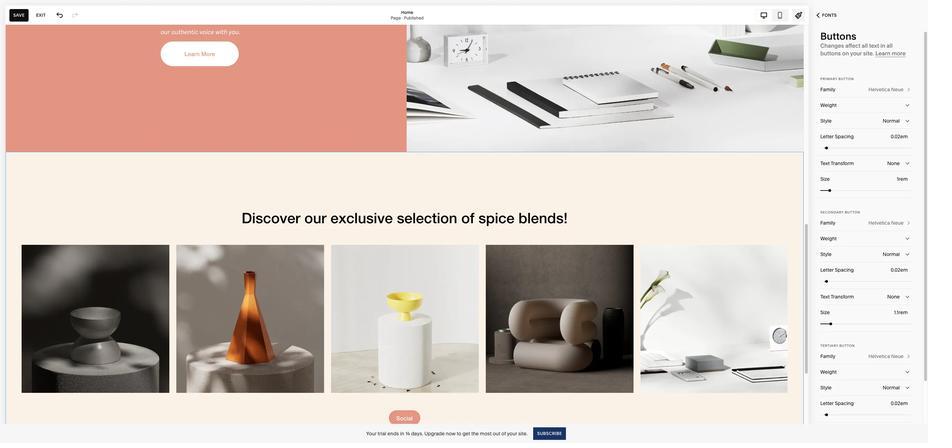 Task type: vqa. For each thing, say whether or not it's contained in the screenshot.
third family from the top of the page
yes



Task type: locate. For each thing, give the bounding box(es) containing it.
0 horizontal spatial all
[[862, 42, 868, 49]]

1 vertical spatial size
[[821, 310, 830, 316]]

tertiary
[[821, 344, 839, 348]]

1 vertical spatial helvetica neue
[[869, 220, 904, 226]]

3 weight field from the top
[[821, 365, 912, 380]]

0 vertical spatial size range field
[[821, 183, 912, 198]]

neue for primary button
[[891, 86, 904, 93]]

published
[[404, 15, 424, 20]]

3 letter from the top
[[821, 401, 834, 407]]

weight down tertiary
[[821, 369, 837, 375]]

2 neue from the top
[[891, 220, 904, 226]]

2 style from the top
[[821, 251, 832, 258]]

exit
[[36, 12, 46, 18]]

size up tertiary
[[821, 310, 830, 316]]

2 helvetica neue from the top
[[869, 220, 904, 226]]

helvetica neue for secondary button
[[869, 220, 904, 226]]

days.
[[411, 431, 423, 437]]

2 vertical spatial letter
[[821, 401, 834, 407]]

1 vertical spatial style
[[821, 251, 832, 258]]

0 vertical spatial size text field
[[897, 175, 909, 183]]

site. down text
[[863, 50, 874, 57]]

1 vertical spatial letter
[[821, 267, 834, 273]]

transform for primary
[[831, 160, 854, 167]]

all
[[862, 42, 868, 49], [887, 42, 893, 49]]

2 vertical spatial weight
[[821, 369, 837, 375]]

none for primary button
[[888, 160, 900, 167]]

normal for primary button
[[883, 118, 900, 124]]

family down secondary at the top of page
[[821, 220, 836, 226]]

1 vertical spatial button
[[845, 211, 861, 214]]

letter spacing
[[821, 134, 854, 140], [821, 267, 854, 273], [821, 401, 854, 407]]

weight
[[821, 102, 837, 108], [821, 236, 837, 242], [821, 369, 837, 375]]

1 size from the top
[[821, 176, 830, 182]]

neue for secondary button
[[891, 220, 904, 226]]

2 letter spacing from the top
[[821, 267, 854, 273]]

0 vertical spatial letter
[[821, 134, 834, 140]]

helvetica neue for tertiary button
[[869, 353, 904, 360]]

0 vertical spatial letter spacing range field
[[821, 140, 912, 156]]

0 vertical spatial helvetica neue
[[869, 86, 904, 93]]

3 helvetica from the top
[[869, 353, 890, 360]]

2 helvetica from the top
[[869, 220, 890, 226]]

1 helvetica neue from the top
[[869, 86, 904, 93]]

letter spacing range field for tertiary button
[[821, 407, 912, 423]]

3 letter spacing from the top
[[821, 401, 854, 407]]

0 vertical spatial family
[[821, 86, 836, 93]]

1 vertical spatial family
[[821, 220, 836, 226]]

1 vertical spatial neue
[[891, 220, 904, 226]]

family for primary
[[821, 86, 836, 93]]

1 vertical spatial letter spacing text field
[[891, 400, 909, 408]]

secondary
[[821, 211, 844, 214]]

1 normal from the top
[[883, 118, 900, 124]]

0 vertical spatial transform
[[831, 160, 854, 167]]

your right of
[[507, 431, 517, 437]]

style for tertiary button
[[821, 385, 832, 391]]

upgrade
[[424, 431, 445, 437]]

1 helvetica from the top
[[869, 86, 890, 93]]

0 vertical spatial size
[[821, 176, 830, 182]]

out
[[493, 431, 500, 437]]

2 text from the top
[[821, 294, 830, 300]]

2 vertical spatial neue
[[891, 353, 904, 360]]

2 vertical spatial family
[[821, 353, 836, 360]]

button for primary button
[[839, 77, 854, 81]]

1 style from the top
[[821, 118, 832, 124]]

family down primary
[[821, 86, 836, 93]]

1 vertical spatial transform
[[831, 294, 854, 300]]

letter
[[821, 134, 834, 140], [821, 267, 834, 273], [821, 401, 834, 407]]

3 neue from the top
[[891, 353, 904, 360]]

1 vertical spatial letter spacing range field
[[821, 274, 912, 289]]

1 letter spacing from the top
[[821, 134, 854, 140]]

0 horizontal spatial in
[[400, 431, 404, 437]]

size for primary button
[[821, 176, 830, 182]]

size text field for secondary button
[[894, 309, 909, 317]]

in left 14
[[400, 431, 404, 437]]

site.
[[863, 50, 874, 57], [518, 431, 528, 437]]

1 vertical spatial weight
[[821, 236, 837, 242]]

affect
[[846, 42, 861, 49]]

2 vertical spatial weight field
[[821, 365, 912, 380]]

2 all from the left
[[887, 42, 893, 49]]

1 vertical spatial letter spacing
[[821, 267, 854, 273]]

2 vertical spatial spacing
[[835, 401, 854, 407]]

1 horizontal spatial your
[[850, 50, 862, 57]]

family down tertiary
[[821, 353, 836, 360]]

letter spacing for primary
[[821, 134, 854, 140]]

1 text from the top
[[821, 160, 830, 167]]

site. inside changes affect all text in all buttons on your site.
[[863, 50, 874, 57]]

0 vertical spatial weight
[[821, 102, 837, 108]]

size text field for primary button
[[897, 175, 909, 183]]

0 vertical spatial weight field
[[821, 98, 912, 113]]

style
[[821, 118, 832, 124], [821, 251, 832, 258], [821, 385, 832, 391]]

0 vertical spatial site.
[[863, 50, 874, 57]]

2 letter from the top
[[821, 267, 834, 273]]

transform
[[831, 160, 854, 167], [831, 294, 854, 300]]

button right secondary at the top of page
[[845, 211, 861, 214]]

1 vertical spatial size range field
[[821, 316, 912, 332]]

in up learn
[[881, 42, 886, 49]]

1 neue from the top
[[891, 86, 904, 93]]

2 family from the top
[[821, 220, 836, 226]]

2 vertical spatial normal
[[883, 385, 900, 391]]

2 text transform from the top
[[821, 294, 854, 300]]

1 letter from the top
[[821, 134, 834, 140]]

0 vertical spatial helvetica
[[869, 86, 890, 93]]

weight field for primary button
[[821, 98, 912, 113]]

ends
[[388, 431, 399, 437]]

weight down primary
[[821, 102, 837, 108]]

1 vertical spatial spacing
[[835, 267, 854, 273]]

2 vertical spatial letter spacing range field
[[821, 407, 912, 423]]

text transform
[[821, 160, 854, 167], [821, 294, 854, 300]]

helvetica
[[869, 86, 890, 93], [869, 220, 890, 226], [869, 353, 890, 360]]

3 spacing from the top
[[835, 401, 854, 407]]

to
[[457, 431, 461, 437]]

1 vertical spatial helvetica
[[869, 220, 890, 226]]

tab list
[[756, 10, 788, 21]]

family
[[821, 86, 836, 93], [821, 220, 836, 226], [821, 353, 836, 360]]

0 vertical spatial letter spacing
[[821, 134, 854, 140]]

neue for tertiary button
[[891, 353, 904, 360]]

fonts
[[822, 13, 837, 18]]

2 letter spacing text field from the top
[[891, 400, 909, 408]]

3 weight from the top
[[821, 369, 837, 375]]

weight field for secondary button
[[821, 231, 912, 246]]

1 transform from the top
[[831, 160, 854, 167]]

3 family from the top
[[821, 353, 836, 360]]

1 vertical spatial size text field
[[894, 309, 909, 317]]

1 vertical spatial none
[[888, 294, 900, 300]]

2 normal from the top
[[883, 251, 900, 258]]

2 transform from the top
[[831, 294, 854, 300]]

2 vertical spatial style
[[821, 385, 832, 391]]

2 size range field from the top
[[821, 316, 912, 332]]

0 vertical spatial letter spacing text field
[[891, 133, 909, 140]]

all left text
[[862, 42, 868, 49]]

normal for tertiary button
[[883, 385, 900, 391]]

Size range field
[[821, 183, 912, 198], [821, 316, 912, 332]]

text for secondary button
[[821, 294, 830, 300]]

neue
[[891, 86, 904, 93], [891, 220, 904, 226], [891, 353, 904, 360]]

2 weight from the top
[[821, 236, 837, 242]]

helvetica for primary button
[[869, 86, 890, 93]]

button
[[839, 77, 854, 81], [845, 211, 861, 214], [840, 344, 855, 348]]

in
[[881, 42, 886, 49], [400, 431, 404, 437]]

0 vertical spatial in
[[881, 42, 886, 49]]

buttons
[[821, 50, 841, 57]]

1 vertical spatial in
[[400, 431, 404, 437]]

1 vertical spatial normal
[[883, 251, 900, 258]]

text transform for primary
[[821, 160, 854, 167]]

2 vertical spatial letter spacing
[[821, 401, 854, 407]]

normal
[[883, 118, 900, 124], [883, 251, 900, 258], [883, 385, 900, 391]]

size
[[821, 176, 830, 182], [821, 310, 830, 316]]

button right primary
[[839, 77, 854, 81]]

changes
[[821, 42, 844, 49]]

button right tertiary
[[840, 344, 855, 348]]

1 letter spacing range field from the top
[[821, 140, 912, 156]]

weight for primary button
[[821, 102, 837, 108]]

3 helvetica neue from the top
[[869, 353, 904, 360]]

3 normal from the top
[[883, 385, 900, 391]]

1 spacing from the top
[[835, 134, 854, 140]]

of
[[502, 431, 506, 437]]

spacing
[[835, 134, 854, 140], [835, 267, 854, 273], [835, 401, 854, 407]]

2 size from the top
[[821, 310, 830, 316]]

all up learn more
[[887, 42, 893, 49]]

Size text field
[[897, 175, 909, 183], [894, 309, 909, 317]]

weight for secondary button
[[821, 236, 837, 242]]

your
[[850, 50, 862, 57], [507, 431, 517, 437]]

2 vertical spatial helvetica neue
[[869, 353, 904, 360]]

learn more link
[[876, 50, 906, 57]]

Letter Spacing text field
[[891, 133, 909, 140], [891, 400, 909, 408]]

3 letter spacing range field from the top
[[821, 407, 912, 423]]

0 vertical spatial your
[[850, 50, 862, 57]]

text
[[821, 160, 830, 167], [821, 294, 830, 300]]

your down affect
[[850, 50, 862, 57]]

1 horizontal spatial site.
[[863, 50, 874, 57]]

1 family from the top
[[821, 86, 836, 93]]

Weight field
[[821, 98, 912, 113], [821, 231, 912, 246], [821, 365, 912, 380]]

1 horizontal spatial in
[[881, 42, 886, 49]]

tertiary button
[[821, 344, 855, 348]]

weight down secondary at the top of page
[[821, 236, 837, 242]]

1 size range field from the top
[[821, 183, 912, 198]]

0 vertical spatial spacing
[[835, 134, 854, 140]]

0 vertical spatial text
[[821, 160, 830, 167]]

none
[[888, 160, 900, 167], [888, 294, 900, 300]]

1 weight from the top
[[821, 102, 837, 108]]

1 weight field from the top
[[821, 98, 912, 113]]

size for secondary button
[[821, 310, 830, 316]]

size range field for primary button
[[821, 183, 912, 198]]

3 style from the top
[[821, 385, 832, 391]]

weight for tertiary button
[[821, 369, 837, 375]]

2 vertical spatial button
[[840, 344, 855, 348]]

0 horizontal spatial site.
[[518, 431, 528, 437]]

2 spacing from the top
[[835, 267, 854, 273]]

site. right of
[[518, 431, 528, 437]]

1 letter spacing text field from the top
[[891, 133, 909, 140]]

0 vertical spatial text transform
[[821, 160, 854, 167]]

page
[[391, 15, 401, 20]]

0 vertical spatial normal
[[883, 118, 900, 124]]

1 vertical spatial weight field
[[821, 231, 912, 246]]

button for tertiary button
[[840, 344, 855, 348]]

1 text transform from the top
[[821, 160, 854, 167]]

0 horizontal spatial your
[[507, 431, 517, 437]]

2 weight field from the top
[[821, 231, 912, 246]]

1 horizontal spatial all
[[887, 42, 893, 49]]

2 vertical spatial helvetica
[[869, 353, 890, 360]]

0 vertical spatial none
[[888, 160, 900, 167]]

text transform for secondary
[[821, 294, 854, 300]]

none for secondary button
[[888, 294, 900, 300]]

0 vertical spatial style
[[821, 118, 832, 124]]

buttons
[[821, 30, 857, 42]]

1 all from the left
[[862, 42, 868, 49]]

exit button
[[32, 9, 50, 21]]

learn more
[[876, 50, 906, 57]]

0 vertical spatial neue
[[891, 86, 904, 93]]

1 vertical spatial text
[[821, 294, 830, 300]]

helvetica neue
[[869, 86, 904, 93], [869, 220, 904, 226], [869, 353, 904, 360]]

size up secondary at the top of page
[[821, 176, 830, 182]]

2 none from the top
[[888, 294, 900, 300]]

now
[[446, 431, 456, 437]]

0 vertical spatial button
[[839, 77, 854, 81]]

None field
[[821, 113, 912, 129], [821, 156, 912, 171], [821, 247, 912, 262], [821, 289, 912, 305], [821, 380, 912, 396], [821, 423, 912, 438], [821, 113, 912, 129], [821, 156, 912, 171], [821, 247, 912, 262], [821, 289, 912, 305], [821, 380, 912, 396], [821, 423, 912, 438]]

Letter Spacing range field
[[821, 140, 912, 156], [821, 274, 912, 289], [821, 407, 912, 423]]

1 none from the top
[[888, 160, 900, 167]]

1 vertical spatial text transform
[[821, 294, 854, 300]]

2 letter spacing range field from the top
[[821, 274, 912, 289]]



Task type: describe. For each thing, give the bounding box(es) containing it.
helvetica neue for primary button
[[869, 86, 904, 93]]

1 vertical spatial your
[[507, 431, 517, 437]]

save button
[[9, 9, 28, 21]]

14
[[405, 431, 410, 437]]

spacing for tertiary
[[835, 401, 854, 407]]

spacing for primary
[[835, 134, 854, 140]]

text
[[869, 42, 879, 49]]

save
[[13, 12, 25, 18]]

·
[[402, 15, 403, 20]]

get
[[463, 431, 470, 437]]

fonts button
[[809, 8, 845, 23]]

1 vertical spatial site.
[[518, 431, 528, 437]]

normal for secondary button
[[883, 251, 900, 258]]

letter for secondary button
[[821, 267, 834, 273]]

home page · published
[[391, 10, 424, 20]]

helvetica for tertiary button
[[869, 353, 890, 360]]

helvetica for secondary button
[[869, 220, 890, 226]]

primary button
[[821, 77, 854, 81]]

the
[[471, 431, 479, 437]]

your
[[366, 431, 377, 437]]

changes affect all text in all buttons on your site.
[[821, 42, 893, 57]]

learn
[[876, 50, 891, 57]]

button for secondary button
[[845, 211, 861, 214]]

home
[[401, 10, 413, 15]]

size range field for secondary button
[[821, 316, 912, 332]]

your inside changes affect all text in all buttons on your site.
[[850, 50, 862, 57]]

primary
[[821, 77, 838, 81]]

Letter Spacing text field
[[891, 266, 909, 274]]

letter spacing for secondary
[[821, 267, 854, 273]]

subscribe
[[537, 431, 562, 436]]

text for primary button
[[821, 160, 830, 167]]

letter for tertiary button
[[821, 401, 834, 407]]

on
[[842, 50, 849, 57]]

letter spacing text field for tertiary button
[[891, 400, 909, 408]]

subscribe button
[[533, 428, 566, 440]]

letter spacing range field for primary button
[[821, 140, 912, 156]]

letter spacing for tertiary
[[821, 401, 854, 407]]

trial
[[378, 431, 386, 437]]

letter for primary button
[[821, 134, 834, 140]]

letter spacing range field for secondary button
[[821, 274, 912, 289]]

transform for secondary
[[831, 294, 854, 300]]

weight field for tertiary button
[[821, 365, 912, 380]]

most
[[480, 431, 492, 437]]

letter spacing text field for primary button
[[891, 133, 909, 140]]

family for tertiary
[[821, 353, 836, 360]]

secondary button
[[821, 211, 861, 214]]

your trial ends in 14 days. upgrade now to get the most out of your site.
[[366, 431, 528, 437]]

style for secondary button
[[821, 251, 832, 258]]

spacing for secondary
[[835, 267, 854, 273]]

in inside changes affect all text in all buttons on your site.
[[881, 42, 886, 49]]

family for secondary
[[821, 220, 836, 226]]

more
[[892, 50, 906, 57]]

style for primary button
[[821, 118, 832, 124]]



